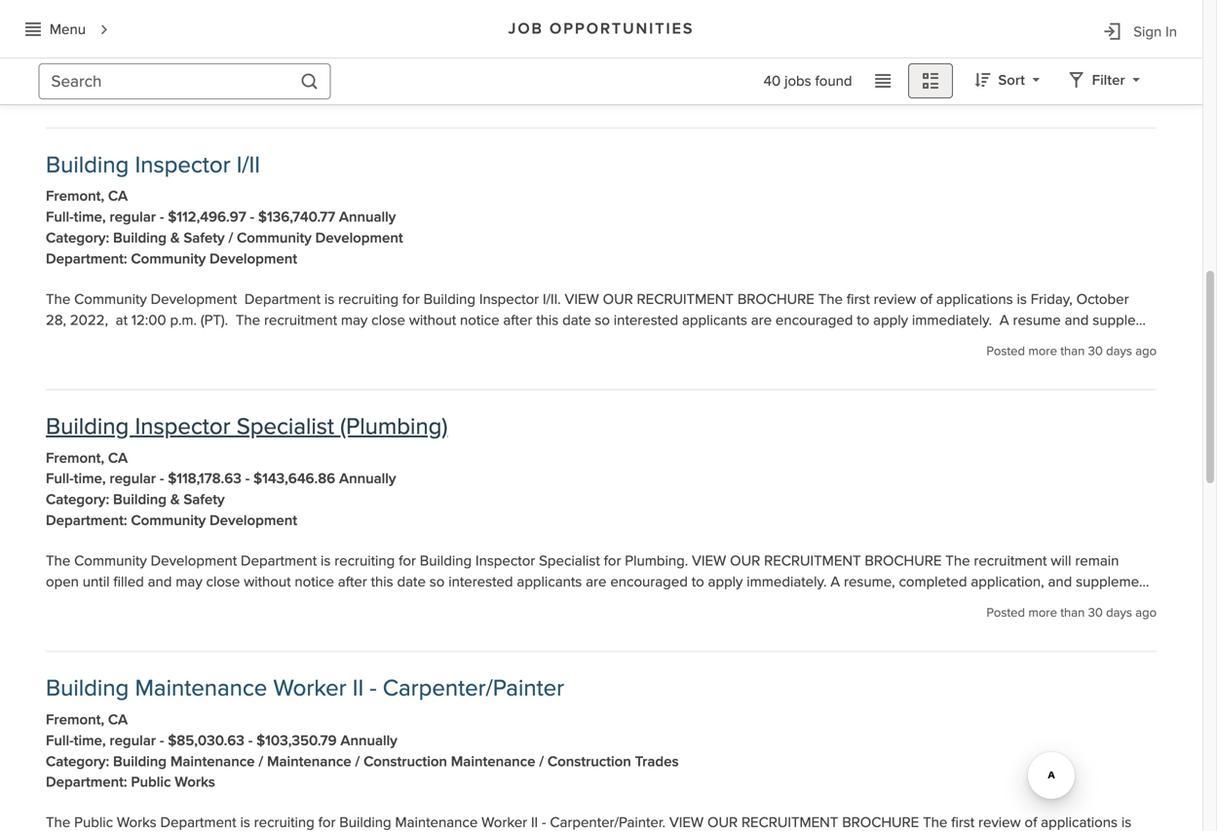 Task type: describe. For each thing, give the bounding box(es) containing it.
recruiting for associate
[[335, 28, 395, 46]]

our for i/ii.
[[603, 290, 633, 308]]

2 vertical spatial view
[[692, 552, 726, 570]]

Search by keyword. When autocomplete results are available use up and down arrows to select an item. text field
[[39, 63, 331, 99]]

& inside the building inspector i/ii fremont, ca full-time, regular - $112,496.97 - $136,740.77 annually category: building & safety / community development department: community development
[[170, 229, 180, 247]]

building inspector i/ii fremont, ca full-time, regular - $112,496.97 - $136,740.77 annually category: building & safety / community development department: community development
[[46, 151, 403, 268]]

30 for building inspector specialist (plumbing)
[[1088, 606, 1103, 621]]

department for associate
[[241, 28, 317, 46]]

annually inside building inspector specialist (plumbing) fremont, ca full-time, regular - $118,178.63 - $143,646.86 annually category: building & safety department: community development
[[339, 470, 396, 488]]

opportunities
[[550, 20, 694, 38]]

$85,030.63
[[168, 732, 245, 750]]

filter link
[[1060, 63, 1149, 98]]

wednesday,
[[1007, 28, 1085, 46]]

ii
[[353, 675, 364, 703]]

development inside building inspector specialist (plumbing) fremont, ca full-time, regular - $118,178.63 - $143,646.86 annually category: building & safety department: community development
[[210, 512, 297, 530]]

1 construction from the left
[[364, 753, 447, 771]]

remain
[[1075, 552, 1119, 570]]

than for building inspector i/ii
[[1061, 344, 1085, 359]]

1 horizontal spatial specialist
[[539, 552, 600, 570]]

the community development department is recruiting for building inspector specialist for plumbing. view our recruitment brochure the recruitment will remain
[[46, 552, 1119, 570]]

brochure for planner.
[[714, 28, 791, 46]]

first for wednesday,
[[823, 28, 846, 46]]

specialist inside building inspector specialist (plumbing) fremont, ca full-time, regular - $118,178.63 - $143,646.86 annually category: building & safety department: community development
[[237, 413, 334, 441]]

job
[[508, 20, 544, 38]]

- left $118,178.63
[[160, 470, 164, 488]]

30 for building inspector i/ii
[[1088, 344, 1103, 359]]

1 vertical spatial recruiting
[[338, 290, 399, 308]]

$112,496.97
[[168, 208, 246, 226]]

sign in button
[[1091, 6, 1188, 52]]

recruiting for building
[[335, 552, 395, 570]]

found
[[815, 72, 852, 90]]

brochure for i/ii.
[[738, 290, 815, 308]]

$143,646.86
[[253, 470, 335, 488]]

ca inside the building inspector i/ii fremont, ca full-time, regular - $112,496.97 - $136,740.77 annually category: building & safety / community development department: community development
[[108, 187, 128, 205]]

/ inside the building inspector i/ii fremont, ca full-time, regular - $112,496.97 - $136,740.77 annually category: building & safety / community development department: community development
[[229, 229, 233, 247]]

building maintenance worker ii - carpenter/painter link
[[46, 675, 564, 703]]

jobs
[[785, 72, 812, 90]]

review for wednesday,
[[850, 28, 892, 46]]

menu
[[50, 20, 86, 38]]

i/ii
[[237, 151, 260, 179]]

- up public
[[160, 732, 164, 750]]

works
[[175, 774, 215, 792]]

1 posted from the top
[[987, 82, 1025, 97]]

regular inside building maintenance worker ii - carpenter/painter fremont, ca full-time, regular - $85,030.63 - $103,350.79 annually category: building maintenance / maintenance / construction maintenance / construction trades department: public works
[[110, 732, 156, 750]]

maintenance down carpenter/painter
[[451, 753, 536, 771]]

associate
[[420, 28, 482, 46]]

than for building inspector specialist (plumbing)
[[1061, 606, 1085, 621]]

full- inside building maintenance worker ii - carpenter/painter fremont, ca full-time, regular - $85,030.63 - $103,350.79 annually category: building maintenance / maintenance / construction maintenance / construction trades department: public works
[[46, 732, 74, 750]]

2 vertical spatial recruitment
[[764, 552, 861, 570]]

header element
[[0, 0, 1203, 58]]

applications for wednesday,
[[912, 28, 989, 46]]

- right $118,178.63
[[245, 470, 250, 488]]

1 days from the top
[[1106, 82, 1132, 97]]

building inspector specialist (plumbing) fremont, ca full-time, regular - $118,178.63 - $143,646.86 annually category: building & safety department: community development
[[46, 413, 448, 530]]

posted more than 30 days ago for building inspector specialist (plumbing)
[[987, 606, 1157, 621]]

more for building inspector specialist (plumbing)
[[1029, 606, 1057, 621]]

recruitment for i/ii.
[[637, 290, 734, 308]]

department: inside building maintenance worker ii - carpenter/painter fremont, ca full-time, regular - $85,030.63 - $103,350.79 annually category: building maintenance / maintenance / construction maintenance / construction trades department: public works
[[46, 774, 127, 792]]

building inspector specialist (plumbing) link
[[46, 413, 448, 441]]

safety inside the building inspector i/ii fremont, ca full-time, regular - $112,496.97 - $136,740.77 annually category: building & safety / community development department: community development
[[184, 229, 225, 247]]

recruitment for planner.
[[613, 28, 710, 46]]

annually inside building maintenance worker ii - carpenter/painter fremont, ca full-time, regular - $85,030.63 - $103,350.79 annually category: building maintenance / maintenance / construction maintenance / construction trades department: public works
[[341, 732, 397, 750]]

inspector inside the building inspector i/ii fremont, ca full-time, regular - $112,496.97 - $136,740.77 annually category: building & safety / community development department: community development
[[135, 151, 231, 179]]

public
[[131, 774, 171, 792]]

review for friday,
[[874, 290, 916, 308]]

$103,350.79
[[256, 732, 337, 750]]

will
[[1051, 552, 1072, 570]]

planner.
[[486, 28, 537, 46]]

the community development department is recruiting for associate planner. view our recruitment brochure the first review of applications is  wednesday,  january
[[46, 28, 1143, 46]]

maintenance down the $85,030.63
[[170, 753, 255, 771]]

40
[[764, 72, 781, 90]]

full- inside building inspector specialist (plumbing) fremont, ca full-time, regular - $118,178.63 - $143,646.86 annually category: building & safety department: community development
[[46, 470, 74, 488]]

in
[[1166, 23, 1177, 41]]



Task type: locate. For each thing, give the bounding box(es) containing it.
2 vertical spatial days
[[1106, 606, 1132, 621]]

our for planner.
[[579, 28, 609, 46]]

brochure
[[714, 28, 791, 46], [738, 290, 815, 308], [865, 552, 942, 570]]

2 vertical spatial brochure
[[865, 552, 942, 570]]

days
[[1106, 82, 1132, 97], [1106, 344, 1132, 359], [1106, 606, 1132, 621]]

(plumbing)
[[340, 413, 448, 441]]

sign in
[[1134, 23, 1177, 41]]

caret down image right sort
[[1033, 74, 1040, 86]]

2 than from the top
[[1061, 344, 1085, 359]]

more down will in the bottom right of the page
[[1029, 606, 1057, 621]]

- left $136,740.77
[[250, 208, 254, 226]]

category:
[[46, 229, 109, 247], [46, 491, 109, 509], [46, 753, 109, 771]]

1 vertical spatial specialist
[[539, 552, 600, 570]]

caret down image right filter
[[1133, 74, 1140, 86]]

$118,178.63
[[168, 470, 242, 488]]

- left $112,496.97
[[160, 208, 164, 226]]

2 vertical spatial than
[[1061, 606, 1085, 621]]

department
[[241, 28, 317, 46], [241, 552, 317, 570]]

2 vertical spatial posted
[[987, 606, 1025, 621]]

0 vertical spatial department:
[[46, 250, 127, 268]]

our
[[579, 28, 609, 46], [603, 290, 633, 308], [730, 552, 761, 570]]

2 category: from the top
[[46, 491, 109, 509]]

3 department: from the top
[[46, 774, 127, 792]]

3 ago from the top
[[1136, 606, 1157, 621]]

3 regular from the top
[[110, 732, 156, 750]]

1 & from the top
[[170, 229, 180, 247]]

2 vertical spatial regular
[[110, 732, 156, 750]]

view right i/ii.
[[565, 290, 599, 308]]

& inside building inspector specialist (plumbing) fremont, ca full-time, regular - $118,178.63 - $143,646.86 annually category: building & safety department: community development
[[170, 491, 180, 509]]

1 vertical spatial posted more than 30 days ago
[[987, 344, 1157, 359]]

construction
[[364, 753, 447, 771], [548, 753, 631, 771]]

1 vertical spatial first
[[847, 290, 870, 308]]

i/ii.
[[543, 290, 561, 308]]

days for building inspector specialist (plumbing)
[[1106, 606, 1132, 621]]

0 vertical spatial days
[[1106, 82, 1132, 97]]

2 vertical spatial 30
[[1088, 606, 1103, 621]]

inspector
[[135, 151, 231, 179], [479, 290, 539, 308], [135, 413, 231, 441], [476, 552, 535, 570]]

0 vertical spatial category:
[[46, 229, 109, 247]]

& down $118,178.63
[[170, 491, 180, 509]]

3 30 from the top
[[1088, 606, 1103, 621]]

regular inside the building inspector i/ii fremont, ca full-time, regular - $112,496.97 - $136,740.77 annually category: building & safety / community development department: community development
[[110, 208, 156, 226]]

fremont, inside building inspector specialist (plumbing) fremont, ca full-time, regular - $118,178.63 - $143,646.86 annually category: building & safety department: community development
[[46, 449, 104, 467]]

recruitment
[[613, 28, 710, 46], [637, 290, 734, 308], [764, 552, 861, 570]]

ca inside building maintenance worker ii - carpenter/painter fremont, ca full-time, regular - $85,030.63 - $103,350.79 annually category: building maintenance / maintenance / construction maintenance / construction trades department: public works
[[108, 711, 128, 729]]

1 regular from the top
[[110, 208, 156, 226]]

days down october
[[1106, 344, 1132, 359]]

0 vertical spatial full-
[[46, 208, 74, 226]]

2 vertical spatial more
[[1029, 606, 1057, 621]]

annually
[[339, 208, 396, 226], [339, 470, 396, 488], [341, 732, 397, 750]]

specialist
[[237, 413, 334, 441], [539, 552, 600, 570]]

than
[[1061, 82, 1085, 97], [1061, 344, 1085, 359], [1061, 606, 1085, 621]]

0 vertical spatial fremont,
[[46, 187, 104, 205]]

1 vertical spatial view
[[565, 290, 599, 308]]

xs image
[[25, 21, 41, 37]]

regular up public
[[110, 732, 156, 750]]

0 vertical spatial brochure
[[714, 28, 791, 46]]

community
[[74, 28, 147, 46], [237, 229, 312, 247], [131, 250, 206, 268], [74, 290, 147, 308], [131, 512, 206, 530], [74, 552, 147, 570]]

view right plumbing. at right
[[692, 552, 726, 570]]

2 vertical spatial ago
[[1136, 606, 1157, 621]]

specialist left plumbing. at right
[[539, 552, 600, 570]]

2 vertical spatial full-
[[46, 732, 74, 750]]

2 posted more than 30 days ago from the top
[[987, 344, 1157, 359]]

annually down the (plumbing)
[[339, 470, 396, 488]]

1 30 from the top
[[1088, 82, 1103, 97]]

building maintenance worker ii - carpenter/painter fremont, ca full-time, regular - $85,030.63 - $103,350.79 annually category: building maintenance / maintenance / construction maintenance / construction trades department: public works
[[46, 675, 679, 792]]

department for building
[[241, 552, 317, 570]]

& down $112,496.97
[[170, 229, 180, 247]]

1 ca from the top
[[108, 187, 128, 205]]

0 vertical spatial specialist
[[237, 413, 334, 441]]

fremont,
[[46, 187, 104, 205], [46, 449, 104, 467], [46, 711, 104, 729]]

1 vertical spatial &
[[170, 491, 180, 509]]

recruitment
[[974, 552, 1047, 570]]

first for friday,
[[847, 290, 870, 308]]

trades
[[635, 753, 679, 771]]

sort link
[[966, 63, 1049, 98]]

1 vertical spatial 30
[[1088, 344, 1103, 359]]

-
[[160, 208, 164, 226], [250, 208, 254, 226], [160, 470, 164, 488], [245, 470, 250, 488], [370, 675, 377, 703], [160, 732, 164, 750], [248, 732, 253, 750]]

posted more than 30 days ago down friday,
[[987, 344, 1157, 359]]

more right sort
[[1029, 82, 1057, 97]]

caret down image inside filter link
[[1133, 74, 1140, 86]]

2 vertical spatial annually
[[341, 732, 397, 750]]

1 vertical spatial category:
[[46, 491, 109, 509]]

the community development  department  is recruiting for building inspector i/ii. view our recruitment brochure the first review of applications is  friday, october
[[46, 290, 1129, 308]]

0 horizontal spatial of
[[896, 28, 909, 46]]

2 vertical spatial posted more than 30 days ago
[[987, 606, 1157, 621]]

1 posted more than 30 days ago from the top
[[987, 82, 1157, 97]]

0 vertical spatial regular
[[110, 208, 156, 226]]

than left filter
[[1061, 82, 1085, 97]]

our right plumbing. at right
[[730, 552, 761, 570]]

0 vertical spatial 30
[[1088, 82, 1103, 97]]

0 vertical spatial our
[[579, 28, 609, 46]]

regular
[[110, 208, 156, 226], [110, 470, 156, 488], [110, 732, 156, 750]]

sort
[[998, 71, 1025, 89]]

1 vertical spatial our
[[603, 290, 633, 308]]

2 regular from the top
[[110, 470, 156, 488]]

1 vertical spatial review
[[874, 290, 916, 308]]

1 vertical spatial recruitment
[[637, 290, 734, 308]]

0 vertical spatial applications
[[912, 28, 989, 46]]

$136,740.77
[[258, 208, 335, 226]]

1 fremont, from the top
[[46, 187, 104, 205]]

2 30 from the top
[[1088, 344, 1103, 359]]

1 vertical spatial days
[[1106, 344, 1132, 359]]

2 ca from the top
[[108, 449, 128, 467]]

ago
[[1136, 82, 1157, 97], [1136, 344, 1157, 359], [1136, 606, 1157, 621]]

1 vertical spatial time,
[[74, 470, 106, 488]]

maintenance
[[135, 675, 267, 703], [170, 753, 255, 771], [267, 753, 352, 771], [451, 753, 536, 771]]

2 caret down image from the left
[[1133, 74, 1140, 86]]

category: inside the building inspector i/ii fremont, ca full-time, regular - $112,496.97 - $136,740.77 annually category: building & safety / community development department: community development
[[46, 229, 109, 247]]

0 vertical spatial recruiting
[[335, 28, 395, 46]]

1 than from the top
[[1061, 82, 1085, 97]]

30 down october
[[1088, 344, 1103, 359]]

2 fremont, from the top
[[46, 449, 104, 467]]

1 vertical spatial of
[[920, 290, 933, 308]]

construction down ii
[[364, 753, 447, 771]]

department:
[[46, 250, 127, 268], [46, 512, 127, 530], [46, 774, 127, 792]]

3 time, from the top
[[74, 732, 106, 750]]

0 horizontal spatial construction
[[364, 753, 447, 771]]

3 than from the top
[[1061, 606, 1085, 621]]

2 vertical spatial ca
[[108, 711, 128, 729]]

0 vertical spatial more
[[1029, 82, 1057, 97]]

3 posted more than 30 days ago from the top
[[987, 606, 1157, 621]]

1 vertical spatial safety
[[184, 491, 225, 509]]

3 days from the top
[[1106, 606, 1132, 621]]

first
[[823, 28, 846, 46], [847, 290, 870, 308]]

40 jobs found
[[764, 72, 852, 90]]

applications for friday,
[[936, 290, 1013, 308]]

1 vertical spatial ago
[[1136, 344, 1157, 359]]

2 vertical spatial category:
[[46, 753, 109, 771]]

- right the $85,030.63
[[248, 732, 253, 750]]

1 time, from the top
[[74, 208, 106, 226]]

3 posted from the top
[[987, 606, 1025, 621]]

1 department: from the top
[[46, 250, 127, 268]]

caret down image inside the sort link
[[1033, 74, 1040, 86]]

0 vertical spatial posted
[[987, 82, 1025, 97]]

0 vertical spatial of
[[896, 28, 909, 46]]

30 down sign in button on the top right of the page
[[1088, 82, 1103, 97]]

carpenter/painter
[[383, 675, 564, 703]]

time,
[[74, 208, 106, 226], [74, 470, 106, 488], [74, 732, 106, 750]]

annually inside the building inspector i/ii fremont, ca full-time, regular - $112,496.97 - $136,740.77 annually category: building & safety / community development department: community development
[[339, 208, 396, 226]]

specialist up $143,646.86
[[237, 413, 334, 441]]

0 vertical spatial recruitment
[[613, 28, 710, 46]]

0 vertical spatial posted more than 30 days ago
[[987, 82, 1157, 97]]

2 department: from the top
[[46, 512, 127, 530]]

full- inside the building inspector i/ii fremont, ca full-time, regular - $112,496.97 - $136,740.77 annually category: building & safety / community development department: community development
[[46, 208, 74, 226]]

fremont, inside building maintenance worker ii - carpenter/painter fremont, ca full-time, regular - $85,030.63 - $103,350.79 annually category: building maintenance / maintenance / construction maintenance / construction trades department: public works
[[46, 711, 104, 729]]

the
[[46, 28, 70, 46], [794, 28, 819, 46], [46, 290, 70, 308], [818, 290, 843, 308], [46, 552, 70, 570], [946, 552, 970, 570]]

applications
[[912, 28, 989, 46], [936, 290, 1013, 308]]

1 vertical spatial regular
[[110, 470, 156, 488]]

annually right $136,740.77
[[339, 208, 396, 226]]

0 vertical spatial ca
[[108, 187, 128, 205]]

maintenance up the $85,030.63
[[135, 675, 267, 703]]

3 fremont, from the top
[[46, 711, 104, 729]]

0 horizontal spatial specialist
[[237, 413, 334, 441]]

days down remain
[[1106, 606, 1132, 621]]

1 vertical spatial applications
[[936, 290, 1013, 308]]

safety inside building inspector specialist (plumbing) fremont, ca full-time, regular - $118,178.63 - $143,646.86 annually category: building & safety department: community development
[[184, 491, 225, 509]]

0 vertical spatial ago
[[1136, 82, 1157, 97]]

more for building inspector i/ii
[[1029, 344, 1057, 359]]

1 safety from the top
[[184, 229, 225, 247]]

filter
[[1092, 71, 1125, 89]]

2 full- from the top
[[46, 470, 74, 488]]

1 vertical spatial annually
[[339, 470, 396, 488]]

2 & from the top
[[170, 491, 180, 509]]

0 vertical spatial safety
[[184, 229, 225, 247]]

2 vertical spatial fremont,
[[46, 711, 104, 729]]

than down friday,
[[1061, 344, 1085, 359]]

maintenance down $103,350.79
[[267, 753, 352, 771]]

2 safety from the top
[[184, 491, 225, 509]]

0 vertical spatial &
[[170, 229, 180, 247]]

fremont, inside the building inspector i/ii fremont, ca full-time, regular - $112,496.97 - $136,740.77 annually category: building & safety / community development department: community development
[[46, 187, 104, 205]]

applications up the sort link
[[912, 28, 989, 46]]

2 vertical spatial recruiting
[[335, 552, 395, 570]]

3 category: from the top
[[46, 753, 109, 771]]

0 vertical spatial than
[[1061, 82, 1085, 97]]

department: inside the building inspector i/ii fremont, ca full-time, regular - $112,496.97 - $136,740.77 annually category: building & safety / community development department: community development
[[46, 250, 127, 268]]

construction left trades on the right of page
[[548, 753, 631, 771]]

building
[[46, 151, 129, 179], [113, 229, 167, 247], [424, 290, 476, 308], [46, 413, 129, 441], [113, 491, 167, 509], [420, 552, 472, 570], [46, 675, 129, 703], [113, 753, 167, 771]]

3 ca from the top
[[108, 711, 128, 729]]

1 vertical spatial ca
[[108, 449, 128, 467]]

regular inside building inspector specialist (plumbing) fremont, ca full-time, regular - $118,178.63 - $143,646.86 annually category: building & safety department: community development
[[110, 470, 156, 488]]

ago for building inspector specialist (plumbing)
[[1136, 606, 1157, 621]]

time, inside building maintenance worker ii - carpenter/painter fremont, ca full-time, regular - $85,030.63 - $103,350.79 annually category: building maintenance / maintenance / construction maintenance / construction trades department: public works
[[74, 732, 106, 750]]

/
[[229, 229, 233, 247], [259, 753, 263, 771], [355, 753, 360, 771], [539, 753, 544, 771]]

1 more from the top
[[1029, 82, 1057, 97]]

our right i/ii.
[[603, 290, 633, 308]]

posted more than 30 days ago
[[987, 82, 1157, 97], [987, 344, 1157, 359], [987, 606, 1157, 621]]

menu link
[[15, 11, 118, 47]]

2 time, from the top
[[74, 470, 106, 488]]

worker
[[273, 675, 347, 703]]

view for planner.
[[541, 28, 575, 46]]

caret down image
[[1033, 74, 1040, 86], [1133, 74, 1140, 86]]

time, inside the building inspector i/ii fremont, ca full-time, regular - $112,496.97 - $136,740.77 annually category: building & safety / community development department: community development
[[74, 208, 106, 226]]

more
[[1029, 82, 1057, 97], [1029, 344, 1057, 359], [1029, 606, 1057, 621]]

0 vertical spatial review
[[850, 28, 892, 46]]

1 vertical spatial department:
[[46, 512, 127, 530]]

than down will in the bottom right of the page
[[1061, 606, 1085, 621]]

for
[[399, 28, 416, 46], [403, 290, 420, 308], [399, 552, 416, 570], [604, 552, 621, 570]]

0 horizontal spatial caret down image
[[1033, 74, 1040, 86]]

- right ii
[[370, 675, 377, 703]]

ca inside building inspector specialist (plumbing) fremont, ca full-time, regular - $118,178.63 - $143,646.86 annually category: building & safety department: community development
[[108, 449, 128, 467]]

1 horizontal spatial caret down image
[[1133, 74, 1140, 86]]

regular left $118,178.63
[[110, 470, 156, 488]]

1 vertical spatial full-
[[46, 470, 74, 488]]

3 more from the top
[[1029, 606, 1057, 621]]

department: inside building inspector specialist (plumbing) fremont, ca full-time, regular - $118,178.63 - $143,646.86 annually category: building & safety department: community development
[[46, 512, 127, 530]]

community inside building inspector specialist (plumbing) fremont, ca full-time, regular - $118,178.63 - $143,646.86 annually category: building & safety department: community development
[[131, 512, 206, 530]]

inspector inside building inspector specialist (plumbing) fremont, ca full-time, regular - $118,178.63 - $143,646.86 annually category: building & safety department: community development
[[135, 413, 231, 441]]

full-
[[46, 208, 74, 226], [46, 470, 74, 488], [46, 732, 74, 750]]

safety down $112,496.97
[[184, 229, 225, 247]]

days down sign in button on the top right of the page
[[1106, 82, 1132, 97]]

2 department from the top
[[241, 552, 317, 570]]

sign
[[1134, 23, 1162, 41]]

1 ago from the top
[[1136, 82, 1157, 97]]

safety
[[184, 229, 225, 247], [184, 491, 225, 509]]

our right job
[[579, 28, 609, 46]]

review
[[850, 28, 892, 46], [874, 290, 916, 308]]

caret down image for filter
[[1133, 74, 1140, 86]]

building inspector i/ii link
[[46, 151, 260, 179]]

recruiting
[[335, 28, 395, 46], [338, 290, 399, 308], [335, 552, 395, 570]]

1 horizontal spatial of
[[920, 290, 933, 308]]

&
[[170, 229, 180, 247], [170, 491, 180, 509]]

1 full- from the top
[[46, 208, 74, 226]]

1 vertical spatial than
[[1061, 344, 1085, 359]]

category: inside building maintenance worker ii - carpenter/painter fremont, ca full-time, regular - $85,030.63 - $103,350.79 annually category: building maintenance / maintenance / construction maintenance / construction trades department: public works
[[46, 753, 109, 771]]

30 down remain
[[1088, 606, 1103, 621]]

1 vertical spatial fremont,
[[46, 449, 104, 467]]

1 caret down image from the left
[[1033, 74, 1040, 86]]

2 days from the top
[[1106, 344, 1132, 359]]

1 vertical spatial department
[[241, 552, 317, 570]]

time, inside building inspector specialist (plumbing) fremont, ca full-time, regular - $118,178.63 - $143,646.86 annually category: building & safety department: community development
[[74, 470, 106, 488]]

more down friday,
[[1029, 344, 1057, 359]]

chevron right image
[[95, 21, 113, 39]]

plumbing.
[[625, 552, 688, 570]]

1 vertical spatial more
[[1029, 344, 1057, 359]]

2 vertical spatial time,
[[74, 732, 106, 750]]

is
[[321, 28, 331, 46], [993, 28, 1003, 46], [324, 290, 335, 308], [1017, 290, 1027, 308], [321, 552, 331, 570]]

0 vertical spatial annually
[[339, 208, 396, 226]]

ca
[[108, 187, 128, 205], [108, 449, 128, 467], [108, 711, 128, 729]]

0 vertical spatial time,
[[74, 208, 106, 226]]

2 more from the top
[[1029, 344, 1057, 359]]

2 construction from the left
[[548, 753, 631, 771]]

0 vertical spatial view
[[541, 28, 575, 46]]

3 full- from the top
[[46, 732, 74, 750]]

regular down building inspector i/ii link on the left
[[110, 208, 156, 226]]

1 category: from the top
[[46, 229, 109, 247]]

30
[[1088, 82, 1103, 97], [1088, 344, 1103, 359], [1088, 606, 1103, 621]]

posted more than 30 days ago down 'wednesday,'
[[987, 82, 1157, 97]]

posted for building inspector i/ii
[[987, 344, 1025, 359]]

2 posted from the top
[[987, 344, 1025, 359]]

1 department from the top
[[241, 28, 317, 46]]

1 vertical spatial brochure
[[738, 290, 815, 308]]

applications left friday,
[[936, 290, 1013, 308]]

0 vertical spatial first
[[823, 28, 846, 46]]

posted
[[987, 82, 1025, 97], [987, 344, 1025, 359], [987, 606, 1025, 621]]

posted for building inspector specialist (plumbing)
[[987, 606, 1025, 621]]

of for friday,
[[920, 290, 933, 308]]

2 vertical spatial our
[[730, 552, 761, 570]]

posted more than 30 days ago for building inspector i/ii
[[987, 344, 1157, 359]]

category: inside building inspector specialist (plumbing) fremont, ca full-time, regular - $118,178.63 - $143,646.86 annually category: building & safety department: community development
[[46, 491, 109, 509]]

1 horizontal spatial construction
[[548, 753, 631, 771]]

1 vertical spatial posted
[[987, 344, 1025, 359]]

posted more than 30 days ago down will in the bottom right of the page
[[987, 606, 1157, 621]]

of
[[896, 28, 909, 46], [920, 290, 933, 308]]

view right planner.
[[541, 28, 575, 46]]

0 vertical spatial department
[[241, 28, 317, 46]]

ago for building inspector i/ii
[[1136, 344, 1157, 359]]

2 vertical spatial department:
[[46, 774, 127, 792]]

days for building inspector i/ii
[[1106, 344, 1132, 359]]

safety down $118,178.63
[[184, 491, 225, 509]]

annually down ii
[[341, 732, 397, 750]]

2 ago from the top
[[1136, 344, 1157, 359]]

view for i/ii.
[[565, 290, 599, 308]]

of for wednesday,
[[896, 28, 909, 46]]

caret down image for sort
[[1033, 74, 1040, 86]]

friday,
[[1031, 290, 1073, 308]]

view
[[541, 28, 575, 46], [565, 290, 599, 308], [692, 552, 726, 570]]

development
[[151, 28, 237, 46], [315, 229, 403, 247], [210, 250, 297, 268], [151, 290, 237, 308], [210, 512, 297, 530], [151, 552, 237, 570]]

october
[[1077, 290, 1129, 308]]

job opportunities
[[508, 20, 694, 38]]



Task type: vqa. For each thing, say whether or not it's contained in the screenshot.
(2 within the the Customer Service 2 Jobs option
no



